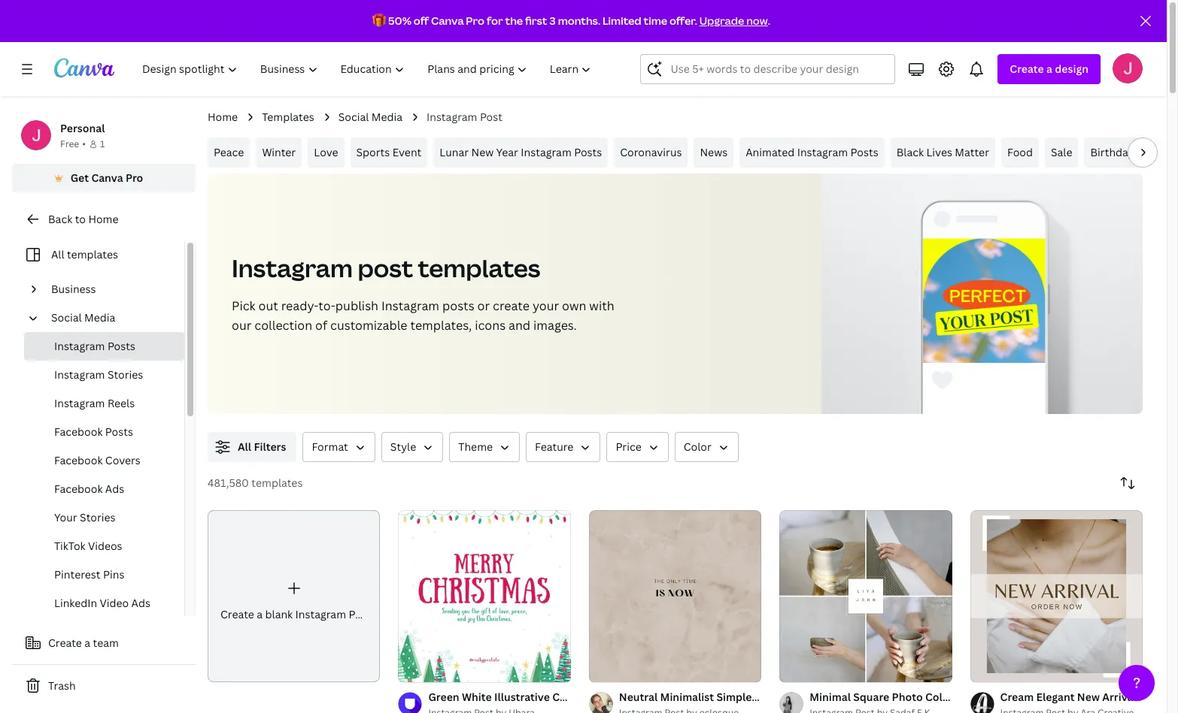 Task type: locate. For each thing, give the bounding box(es) containing it.
instagram right animated
[[797, 145, 848, 159]]

create inside button
[[48, 636, 82, 651]]

facebook inside facebook covers link
[[54, 454, 103, 468]]

pins
[[103, 568, 125, 582]]

social media link up the instagram posts
[[45, 304, 175, 333]]

.
[[768, 14, 770, 28]]

0 vertical spatial all
[[51, 248, 64, 262]]

all
[[51, 248, 64, 262], [238, 440, 251, 454]]

ads right video
[[131, 597, 150, 611]]

all down back
[[51, 248, 64, 262]]

animated instagram posts
[[746, 145, 878, 159]]

now
[[746, 14, 768, 28]]

1 horizontal spatial a
[[257, 608, 263, 622]]

0 vertical spatial media
[[371, 110, 402, 124]]

2 horizontal spatial templates
[[418, 252, 540, 284]]

create for create a blank instagram post
[[220, 608, 254, 622]]

your
[[54, 511, 77, 525]]

1 horizontal spatial templates
[[252, 476, 303, 491]]

a inside button
[[84, 636, 90, 651]]

0 vertical spatial ads
[[105, 482, 124, 497]]

year
[[496, 145, 518, 159]]

upgrade
[[699, 14, 744, 28]]

0 horizontal spatial templates
[[67, 248, 118, 262]]

stories
[[107, 368, 143, 382], [80, 511, 116, 525]]

animated instagram posts link
[[740, 138, 884, 168]]

pro
[[466, 14, 485, 28], [126, 171, 143, 185]]

2 vertical spatial a
[[84, 636, 90, 651]]

new left year
[[471, 145, 494, 159]]

social media up sports
[[338, 110, 402, 124]]

personal
[[60, 121, 105, 135]]

facebook up 'your stories'
[[54, 482, 103, 497]]

video
[[100, 597, 129, 611]]

facebook for facebook ads
[[54, 482, 103, 497]]

facebook covers
[[54, 454, 141, 468]]

your stories
[[54, 511, 116, 525]]

videos
[[88, 539, 122, 554]]

all inside button
[[238, 440, 251, 454]]

all filters
[[238, 440, 286, 454]]

feature
[[535, 440, 574, 454]]

ready-
[[281, 298, 318, 314]]

🎁 50% off canva pro for the first 3 months. limited time offer. upgrade now .
[[372, 14, 770, 28]]

instagram up ready-
[[232, 252, 353, 284]]

1 horizontal spatial new
[[1077, 691, 1100, 705]]

social down business
[[51, 311, 82, 325]]

1 vertical spatial pro
[[126, 171, 143, 185]]

templates down back to home
[[67, 248, 118, 262]]

lunar new year instagram posts
[[440, 145, 602, 159]]

top level navigation element
[[132, 54, 604, 84]]

instagram reels link
[[24, 390, 184, 418]]

instagram stories
[[54, 368, 143, 382]]

1 vertical spatial canva
[[91, 171, 123, 185]]

0 horizontal spatial all
[[51, 248, 64, 262]]

1 vertical spatial home
[[88, 212, 118, 226]]

0 horizontal spatial home
[[88, 212, 118, 226]]

1 vertical spatial all
[[238, 440, 251, 454]]

a
[[1047, 62, 1052, 76], [257, 608, 263, 622], [84, 636, 90, 651]]

love link
[[308, 138, 344, 168]]

elegant
[[1036, 691, 1075, 705]]

1 vertical spatial a
[[257, 608, 263, 622]]

tiktok videos
[[54, 539, 122, 554]]

0 vertical spatial stories
[[107, 368, 143, 382]]

posts down reels
[[105, 425, 133, 439]]

a left team
[[84, 636, 90, 651]]

green white illustrative christmas greeting instagram post image
[[398, 511, 571, 683]]

sports event link
[[350, 138, 428, 168]]

cream elegant new arrival instagra
[[1000, 691, 1178, 705]]

0 vertical spatial social
[[338, 110, 369, 124]]

home right to
[[88, 212, 118, 226]]

lunar new year instagram posts link
[[434, 138, 608, 168]]

cream
[[1000, 691, 1034, 705]]

social media
[[338, 110, 402, 124], [51, 311, 115, 325]]

theme
[[458, 440, 493, 454]]

stories for instagram stories
[[107, 368, 143, 382]]

facebook up facebook ads in the bottom left of the page
[[54, 454, 103, 468]]

instagram right blank
[[295, 608, 346, 622]]

templates down filters
[[252, 476, 303, 491]]

instagram reels
[[54, 396, 135, 411]]

1 horizontal spatial home
[[208, 110, 238, 124]]

a left blank
[[257, 608, 263, 622]]

instagram up templates, on the top left
[[381, 298, 439, 314]]

0 vertical spatial post
[[480, 110, 503, 124]]

stories down the 'facebook ads' link
[[80, 511, 116, 525]]

2 horizontal spatial a
[[1047, 62, 1052, 76]]

0 horizontal spatial social media link
[[45, 304, 175, 333]]

2 facebook from the top
[[54, 454, 103, 468]]

media up the instagram posts
[[84, 311, 115, 325]]

1 vertical spatial facebook
[[54, 454, 103, 468]]

pro left for
[[466, 14, 485, 28]]

theme button
[[449, 433, 520, 463]]

home link
[[208, 109, 238, 126]]

coronavirus link
[[614, 138, 688, 168]]

0 vertical spatial social media link
[[338, 109, 402, 126]]

0 horizontal spatial social media
[[51, 311, 115, 325]]

canva right off
[[431, 14, 464, 28]]

facebook
[[54, 425, 103, 439], [54, 454, 103, 468], [54, 482, 103, 497]]

🎁
[[372, 14, 386, 28]]

templates link
[[262, 109, 314, 126]]

lunar
[[440, 145, 469, 159]]

pro up back to home link
[[126, 171, 143, 185]]

0 horizontal spatial ads
[[105, 482, 124, 497]]

canva right get
[[91, 171, 123, 185]]

instagram inside instagram reels link
[[54, 396, 105, 411]]

3 facebook from the top
[[54, 482, 103, 497]]

posts
[[574, 145, 602, 159], [851, 145, 878, 159], [107, 339, 135, 354], [105, 425, 133, 439]]

1 vertical spatial social
[[51, 311, 82, 325]]

1 vertical spatial social media link
[[45, 304, 175, 333]]

images.
[[533, 317, 577, 334]]

reels
[[107, 396, 135, 411]]

1 vertical spatial new
[[1077, 691, 1100, 705]]

2 vertical spatial facebook
[[54, 482, 103, 497]]

sports event
[[356, 145, 421, 159]]

1 vertical spatial ads
[[131, 597, 150, 611]]

templates for all templates
[[67, 248, 118, 262]]

1 vertical spatial create
[[220, 608, 254, 622]]

facebook down instagram reels
[[54, 425, 103, 439]]

instagram
[[427, 110, 477, 124], [521, 145, 572, 159], [797, 145, 848, 159], [232, 252, 353, 284], [381, 298, 439, 314], [54, 339, 105, 354], [54, 368, 105, 382], [54, 396, 105, 411], [295, 608, 346, 622]]

publish
[[335, 298, 378, 314]]

peace link
[[208, 138, 250, 168]]

instagram right year
[[521, 145, 572, 159]]

social up sports
[[338, 110, 369, 124]]

our
[[232, 317, 252, 334]]

0 horizontal spatial new
[[471, 145, 494, 159]]

1 facebook from the top
[[54, 425, 103, 439]]

1 horizontal spatial social
[[338, 110, 369, 124]]

stories for your stories
[[80, 511, 116, 525]]

pinterest
[[54, 568, 100, 582]]

0 vertical spatial social media
[[338, 110, 402, 124]]

or
[[477, 298, 490, 314]]

create a design button
[[998, 54, 1101, 84]]

social media down business
[[51, 311, 115, 325]]

home up peace
[[208, 110, 238, 124]]

get
[[70, 171, 89, 185]]

0 vertical spatial pro
[[466, 14, 485, 28]]

1 vertical spatial post
[[349, 608, 371, 622]]

0 vertical spatial a
[[1047, 62, 1052, 76]]

out
[[258, 298, 278, 314]]

feature button
[[526, 433, 601, 463]]

facebook ads
[[54, 482, 124, 497]]

create left blank
[[220, 608, 254, 622]]

all templates
[[51, 248, 118, 262]]

1 vertical spatial social media
[[51, 311, 115, 325]]

instagram inside pick out ready-to-publish instagram posts or create your own with our collection of customizable templates, icons and images.
[[381, 298, 439, 314]]

trash
[[48, 679, 76, 694]]

create inside dropdown button
[[1010, 62, 1044, 76]]

0 horizontal spatial canva
[[91, 171, 123, 185]]

media up sports event on the top of the page
[[371, 110, 402, 124]]

sports
[[356, 145, 390, 159]]

facebook inside facebook posts link
[[54, 425, 103, 439]]

0 vertical spatial facebook
[[54, 425, 103, 439]]

1 vertical spatial media
[[84, 311, 115, 325]]

limited
[[603, 14, 642, 28]]

1 horizontal spatial media
[[371, 110, 402, 124]]

ads inside the 'facebook ads' link
[[105, 482, 124, 497]]

months.
[[558, 14, 600, 28]]

templates up or
[[418, 252, 540, 284]]

new left arrival
[[1077, 691, 1100, 705]]

1 horizontal spatial create
[[220, 608, 254, 622]]

ads down covers
[[105, 482, 124, 497]]

a for blank
[[257, 608, 263, 622]]

None search field
[[641, 54, 896, 84]]

media
[[371, 110, 402, 124], [84, 311, 115, 325]]

2 vertical spatial create
[[48, 636, 82, 651]]

all left filters
[[238, 440, 251, 454]]

1 horizontal spatial social media link
[[338, 109, 402, 126]]

instagram up lunar
[[427, 110, 477, 124]]

create left design
[[1010, 62, 1044, 76]]

a left design
[[1047, 62, 1052, 76]]

pinterest pins
[[54, 568, 125, 582]]

posts left coronavirus in the top right of the page
[[574, 145, 602, 159]]

0 vertical spatial create
[[1010, 62, 1044, 76]]

create a blank instagram post element
[[208, 511, 380, 683]]

Search search field
[[671, 55, 886, 84]]

media for leftmost social media link
[[84, 311, 115, 325]]

tiktok videos link
[[24, 533, 184, 561]]

color
[[684, 440, 712, 454]]

3
[[549, 14, 556, 28]]

color button
[[675, 433, 739, 463]]

create a blank instagram post
[[220, 608, 371, 622]]

format button
[[303, 433, 375, 463]]

1 horizontal spatial ads
[[131, 597, 150, 611]]

instagram up instagram reels
[[54, 368, 105, 382]]

create left team
[[48, 636, 82, 651]]

the
[[505, 14, 523, 28]]

1 horizontal spatial all
[[238, 440, 251, 454]]

new
[[471, 145, 494, 159], [1077, 691, 1100, 705]]

a inside dropdown button
[[1047, 62, 1052, 76]]

2 horizontal spatial create
[[1010, 62, 1044, 76]]

facebook covers link
[[24, 447, 184, 475]]

social media link up sports
[[338, 109, 402, 126]]

1 horizontal spatial canva
[[431, 14, 464, 28]]

collection
[[254, 317, 312, 334]]

post
[[480, 110, 503, 124], [349, 608, 371, 622]]

media for the topmost social media link
[[371, 110, 402, 124]]

0 horizontal spatial pro
[[126, 171, 143, 185]]

0 horizontal spatial create
[[48, 636, 82, 651]]

0 vertical spatial new
[[471, 145, 494, 159]]

facebook posts
[[54, 425, 133, 439]]

canva inside button
[[91, 171, 123, 185]]

instagram post templates image
[[822, 174, 1143, 415], [923, 239, 1046, 363]]

instagram up facebook posts
[[54, 396, 105, 411]]

sale
[[1051, 145, 1072, 159]]

1
[[100, 138, 105, 150]]

0 horizontal spatial media
[[84, 311, 115, 325]]

stories up reels
[[107, 368, 143, 382]]

0 horizontal spatial a
[[84, 636, 90, 651]]

birthday link
[[1084, 138, 1140, 168]]

1 vertical spatial stories
[[80, 511, 116, 525]]

facebook inside the 'facebook ads' link
[[54, 482, 103, 497]]

free •
[[60, 138, 86, 150]]

back
[[48, 212, 72, 226]]

team
[[93, 636, 119, 651]]

pro inside button
[[126, 171, 143, 185]]



Task type: vqa. For each thing, say whether or not it's contained in the screenshot.
the topmost Post
yes



Task type: describe. For each thing, give the bounding box(es) containing it.
to-
[[318, 298, 335, 314]]

birthday
[[1090, 145, 1134, 159]]

1 horizontal spatial pro
[[466, 14, 485, 28]]

black
[[897, 145, 924, 159]]

style button
[[381, 433, 443, 463]]

linkedin video ads link
[[24, 590, 184, 618]]

business link
[[45, 275, 175, 304]]

all for all filters
[[238, 440, 251, 454]]

a for design
[[1047, 62, 1052, 76]]

post
[[358, 252, 413, 284]]

blank
[[265, 608, 293, 622]]

cream elegant new arrival instagram post image
[[970, 511, 1143, 683]]

free
[[60, 138, 79, 150]]

instagram inside instagram stories link
[[54, 368, 105, 382]]

sale link
[[1045, 138, 1078, 168]]

news link
[[694, 138, 734, 168]]

1 horizontal spatial social media
[[338, 110, 402, 124]]

minimal square photo collage photography instagram post image
[[780, 511, 952, 683]]

back to home
[[48, 212, 118, 226]]

your stories link
[[24, 504, 184, 533]]

templates for 481,580 templates
[[252, 476, 303, 491]]

pinterest pins link
[[24, 561, 184, 590]]

winter link
[[256, 138, 302, 168]]

posts
[[442, 298, 474, 314]]

instagra
[[1139, 691, 1178, 705]]

facebook ads link
[[24, 475, 184, 504]]

black lives matter
[[897, 145, 989, 159]]

animated
[[746, 145, 795, 159]]

black lives matter link
[[891, 138, 995, 168]]

create a blank instagram post link
[[208, 511, 380, 683]]

peace
[[214, 145, 244, 159]]

cream elegant new arrival instagra link
[[1000, 690, 1178, 707]]

business
[[51, 282, 96, 296]]

all templates link
[[21, 241, 175, 269]]

for
[[487, 14, 503, 28]]

posts up instagram stories link
[[107, 339, 135, 354]]

upgrade now button
[[699, 14, 768, 28]]

0 vertical spatial canva
[[431, 14, 464, 28]]

off
[[414, 14, 429, 28]]

new inside the lunar new year instagram posts link
[[471, 145, 494, 159]]

lives
[[926, 145, 952, 159]]

linkedin video ads
[[54, 597, 150, 611]]

Sort by button
[[1113, 469, 1143, 499]]

filters
[[254, 440, 286, 454]]

instagram up "instagram stories"
[[54, 339, 105, 354]]

create a team button
[[12, 629, 196, 659]]

neutral minimalist simple elegant marble quote instagram post image
[[589, 511, 761, 683]]

design
[[1055, 62, 1089, 76]]

create for create a design
[[1010, 62, 1044, 76]]

back to home link
[[12, 205, 196, 235]]

all filters button
[[208, 433, 297, 463]]

covers
[[105, 454, 141, 468]]

time
[[644, 14, 667, 28]]

first
[[525, 14, 547, 28]]

get canva pro button
[[12, 164, 196, 193]]

new inside cream elegant new arrival instagra link
[[1077, 691, 1100, 705]]

price
[[616, 440, 642, 454]]

1 horizontal spatial post
[[480, 110, 503, 124]]

tiktok
[[54, 539, 85, 554]]

customizable
[[330, 317, 407, 334]]

trash link
[[12, 672, 196, 702]]

icons
[[475, 317, 506, 334]]

facebook for facebook covers
[[54, 454, 103, 468]]

50%
[[388, 14, 411, 28]]

to
[[75, 212, 86, 226]]

instagram inside create a blank instagram post element
[[295, 608, 346, 622]]

instagram posts
[[54, 339, 135, 354]]

of
[[315, 317, 327, 334]]

create for create a team
[[48, 636, 82, 651]]

instagram inside animated instagram posts link
[[797, 145, 848, 159]]

ads inside linkedin video ads link
[[131, 597, 150, 611]]

posts left the black
[[851, 145, 878, 159]]

0 vertical spatial home
[[208, 110, 238, 124]]

templates,
[[410, 317, 472, 334]]

james peterson image
[[1113, 53, 1143, 84]]

instagram post templates
[[232, 252, 540, 284]]

0 horizontal spatial social
[[51, 311, 82, 325]]

style
[[390, 440, 416, 454]]

arrival
[[1102, 691, 1137, 705]]

templates
[[262, 110, 314, 124]]

matter
[[955, 145, 989, 159]]

food link
[[1001, 138, 1039, 168]]

a for team
[[84, 636, 90, 651]]

facebook for facebook posts
[[54, 425, 103, 439]]

instagram inside the lunar new year instagram posts link
[[521, 145, 572, 159]]

and
[[509, 317, 530, 334]]

pick
[[232, 298, 255, 314]]

winter
[[262, 145, 296, 159]]

all for all templates
[[51, 248, 64, 262]]

481,580 templates
[[208, 476, 303, 491]]

food
[[1007, 145, 1033, 159]]

your
[[533, 298, 559, 314]]

pick out ready-to-publish instagram posts or create your own with our collection of customizable templates, icons and images.
[[232, 298, 614, 334]]

with
[[589, 298, 614, 314]]

linkedin
[[54, 597, 97, 611]]

0 horizontal spatial post
[[349, 608, 371, 622]]



